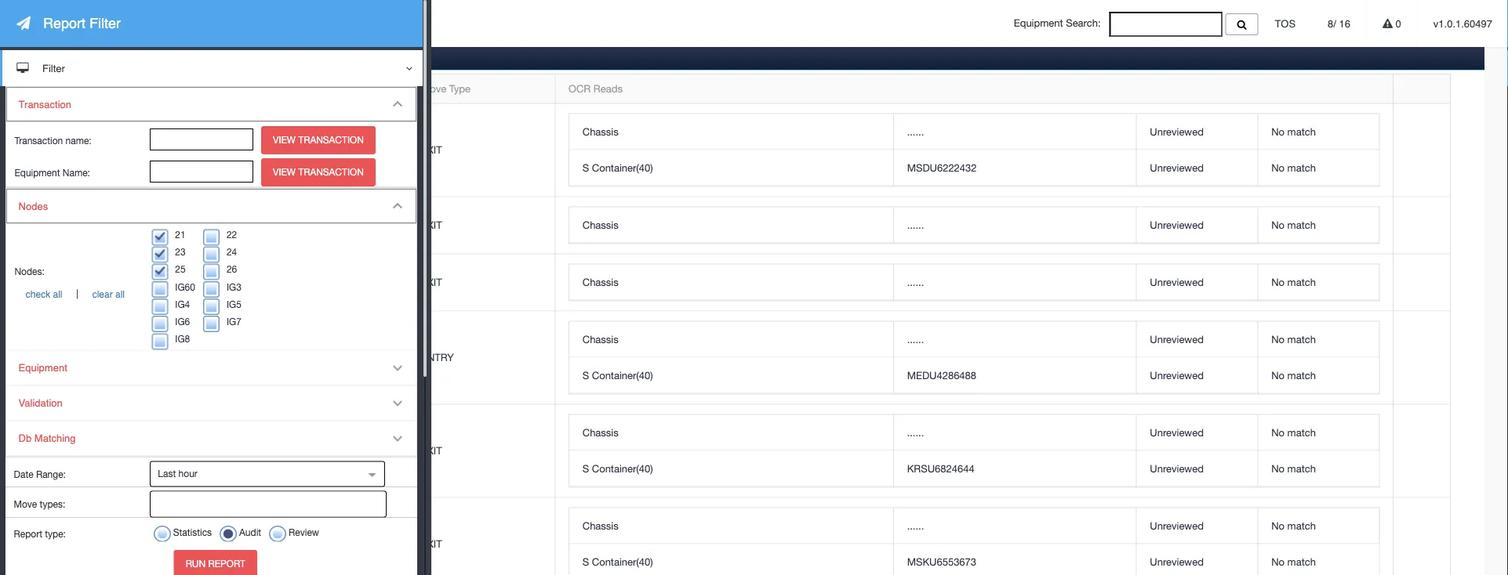 Task type: describe. For each thing, give the bounding box(es) containing it.
check
[[26, 289, 50, 300]]

s for 21
[[583, 463, 589, 475]]

2023- inside "ap20231016001771 2023-10-16 13:23:53"
[[66, 547, 93, 559]]

...... for msku6553673
[[907, 520, 924, 532]]

7 match from the top
[[1287, 427, 1316, 439]]

0
[[1393, 18, 1401, 29]]

db
[[19, 433, 32, 444]]

ap20231016001776
[[66, 136, 159, 148]]

2 vertical spatial equipment
[[19, 362, 67, 374]]

2 no match cell from the top
[[1258, 150, 1379, 186]]

10- for 13:23:53
[[93, 547, 108, 559]]

no match for unreviewed cell related to krsu6824644 cell
[[1271, 463, 1316, 475]]

23 inside nodes menu item
[[175, 247, 186, 258]]

row containing ap20231016001777
[[53, 197, 1450, 254]]

unreviewed for krsu6824644's ...... cell
[[1150, 427, 1204, 439]]

container(40) for ig3
[[592, 369, 653, 382]]

3 exit cell from the top
[[407, 254, 555, 312]]

entry
[[421, 352, 454, 364]]

ig3 cell
[[312, 312, 407, 405]]

check all
[[26, 289, 62, 300]]

2023- for 2023-10-16 13:24:31
[[66, 285, 93, 297]]

25 inside cell
[[326, 144, 338, 156]]

medu4286488
[[907, 369, 976, 382]]

name:
[[63, 167, 90, 178]]

validation link
[[6, 386, 416, 421]]

3 ...... cell from the top
[[893, 265, 1136, 301]]

5 exit from the top
[[421, 539, 442, 551]]

23 inside cell
[[326, 219, 338, 231]]

transaction inside the transaction link
[[19, 98, 71, 110]]

no match for unreviewed cell related to ...... cell for medu4286488
[[1271, 333, 1316, 346]]

8/ 16
[[1328, 18, 1351, 29]]

move types:
[[14, 499, 65, 510]]

transaction name:
[[14, 135, 92, 146]]

25 inside nodes menu item
[[175, 264, 186, 275]]

s container(40) for ig3
[[583, 369, 653, 382]]

exit cell for 21
[[407, 405, 555, 498]]

unreviewed for msdu6222432 cell
[[1150, 161, 1204, 174]]

review
[[289, 527, 319, 538]]

equipment link
[[6, 351, 416, 386]]

2023- for 2023-10-16 13:24:16
[[66, 360, 93, 372]]

2023- for 2023-10-16 13:25:03
[[66, 227, 93, 240]]

date
[[14, 469, 33, 480]]

transaction menu item
[[6, 87, 416, 187]]

view transaction button for name:
[[261, 126, 376, 154]]

all for check all
[[53, 289, 62, 300]]

...... for krsu6824644
[[907, 427, 924, 439]]

9 match from the top
[[1287, 520, 1316, 532]]

ig60
[[175, 281, 195, 292]]

no match for unreviewed cell associated with msdu6222432 cell
[[1271, 161, 1316, 174]]

s for ig3
[[583, 369, 589, 382]]

row containing ap20231016001775
[[53, 254, 1450, 312]]

s for 25
[[583, 161, 589, 174]]

report filter link
[[0, 0, 423, 47]]

type
[[449, 82, 471, 95]]

tab list containing transaction
[[53, 43, 1485, 576]]

1 match from the top
[[1287, 125, 1316, 138]]

ap20231016001776 2023-10-16 13:24:54
[[66, 136, 162, 164]]

equipment search:
[[1014, 17, 1109, 29]]

3 ...... from the top
[[907, 276, 924, 288]]

3 chassis from the top
[[583, 276, 619, 288]]

equipment name:
[[14, 167, 90, 178]]

ig7
[[227, 316, 241, 327]]

ap20231016001772
[[66, 437, 159, 449]]

clear
[[92, 289, 113, 300]]

13:23:56
[[123, 453, 162, 465]]

statistics
[[173, 527, 212, 538]]

ap20231016001777 2023-10-16 13:25:03
[[66, 211, 162, 240]]

transaction down node
[[298, 135, 364, 146]]

transaction link
[[6, 87, 416, 122]]

4 s from the top
[[583, 556, 589, 568]]

unreviewed cell for msku6553673 cell
[[1136, 545, 1258, 576]]

report filter navigation
[[0, 0, 423, 576]]

5 match from the top
[[1287, 333, 1316, 346]]

move for move type
[[421, 82, 446, 95]]

container(40) for 25
[[592, 161, 653, 174]]

no for second the no match cell
[[1271, 161, 1285, 174]]

s container(40) for 25
[[583, 161, 653, 174]]

nodes:
[[14, 266, 45, 277]]

move type
[[421, 82, 471, 95]]

run report
[[186, 559, 245, 570]]

msdu6222432 cell
[[893, 150, 1136, 186]]

last hour
[[158, 469, 197, 480]]

cell containing ap20231016001774
[[53, 312, 312, 405]]

unreviewed cell for 2nd ...... cell from the top of the page
[[1136, 207, 1258, 243]]

date range:
[[14, 469, 66, 480]]

unreviewed for 2nd ...... cell from the top of the page
[[1150, 219, 1204, 231]]

s container(40) for 21
[[583, 463, 653, 475]]

2 chassis from the top
[[583, 219, 619, 231]]

8/
[[1328, 18, 1336, 29]]

types:
[[40, 499, 65, 510]]

container(40) for 21
[[592, 463, 653, 475]]

unreviewed for 3rd ...... cell from the top
[[1150, 276, 1204, 288]]

no for sixth the no match cell from the bottom of the page
[[1271, 333, 1285, 346]]

3 exit from the top
[[421, 277, 442, 289]]

no match for unreviewed cell for 2nd ...... cell from the top of the page
[[1271, 219, 1316, 231]]

msdu6222432
[[907, 161, 977, 174]]

13:24:31
[[123, 285, 162, 297]]

unreviewed for ...... cell for medu4286488
[[1150, 333, 1204, 346]]

10 match from the top
[[1287, 556, 1316, 568]]

v1.0.1.60497 button
[[1418, 0, 1508, 47]]

nodes
[[19, 200, 48, 212]]

matching
[[34, 433, 76, 444]]

2 chassis cell from the top
[[569, 207, 893, 243]]

grid inside tab list
[[53, 74, 1450, 576]]

ap20231016001775 2023-10-16 13:24:31
[[66, 268, 162, 297]]

tos button
[[1259, 0, 1311, 47]]

unreviewed for krsu6824644 cell
[[1150, 463, 1204, 475]]

8 no match cell from the top
[[1258, 451, 1379, 487]]

row group for ig3
[[569, 322, 1379, 394]]

4 s container(40) from the top
[[583, 556, 653, 568]]

...... cell for msdu6222432
[[893, 114, 1136, 150]]

report filter
[[43, 15, 121, 31]]

13:24:16
[[123, 360, 162, 372]]

10- for 13:23:56
[[93, 453, 108, 465]]

0 button
[[1367, 0, 1417, 47]]

cell containing ap20231016001775
[[53, 254, 312, 312]]

21 inside cell
[[326, 445, 338, 457]]

type:
[[45, 529, 66, 540]]

msku6553673
[[907, 556, 976, 568]]

unreviewed cell for 3rd ...... cell from the top
[[1136, 265, 1258, 301]]

ig8
[[175, 334, 190, 344]]

equipment for search:
[[1014, 17, 1063, 29]]

unreviewed for msku6553673 cell
[[1150, 556, 1204, 568]]

ocr
[[569, 82, 591, 95]]

exit for 21
[[421, 445, 442, 457]]

exit cell for 23
[[407, 197, 555, 254]]

bars image
[[64, 16, 77, 30]]

cell containing ap20231016001776
[[53, 104, 312, 197]]

ap20231016001772 2023-10-16 13:23:56
[[66, 437, 162, 465]]

ap20231016001774 2023-10-16 13:24:16
[[66, 344, 162, 372]]

7 no match cell from the top
[[1258, 415, 1379, 451]]

move for move types:
[[14, 499, 37, 510]]

13:23:53
[[123, 547, 162, 559]]

last
[[158, 469, 176, 480]]

1 tab from the left
[[55, 43, 111, 70]]

24
[[227, 247, 237, 258]]

10 no match cell from the top
[[1258, 545, 1379, 576]]

1 no match cell from the top
[[1258, 114, 1379, 150]]

...... cell for krsu6824644
[[893, 415, 1136, 451]]

msku6553673 cell
[[893, 545, 1136, 576]]

...... cell for medu4286488
[[893, 322, 1136, 358]]

2 ...... cell from the top
[[893, 207, 1136, 243]]

16 for ap20231016001774 2023-10-16 13:24:16
[[108, 360, 120, 372]]

16 inside dropdown button
[[1339, 18, 1351, 29]]

view for transaction name:
[[273, 135, 296, 146]]

13:24:54
[[123, 152, 162, 164]]

krsu6824644
[[907, 463, 975, 475]]

nodes link
[[6, 189, 416, 224]]

ig5
[[227, 299, 241, 310]]

no for 8th the no match cell from the top
[[1271, 463, 1285, 475]]

chassis for msdu6222432
[[583, 125, 619, 138]]

4 container(40) from the top
[[592, 556, 653, 568]]

check all link
[[14, 289, 74, 300]]

name:
[[66, 135, 92, 146]]

view for equipment name:
[[273, 167, 296, 178]]

hour
[[178, 469, 197, 480]]

menu inside report filter navigation
[[5, 188, 417, 457]]

no match for unreviewed cell associated with msku6553673's ...... cell
[[1271, 520, 1316, 532]]

chassis for krsu6824644
[[583, 427, 619, 439]]

unreviewed for medu4286488 cell
[[1150, 369, 1204, 382]]

2 ...... from the top
[[907, 219, 924, 231]]

nodes menu item
[[6, 189, 416, 351]]

view transaction button for name:
[[261, 159, 376, 187]]

cell containing ap20231016001777
[[53, 197, 312, 254]]



Task type: vqa. For each thing, say whether or not it's contained in the screenshot.


Task type: locate. For each thing, give the bounding box(es) containing it.
5 ...... cell from the top
[[893, 415, 1136, 451]]

clear all
[[92, 289, 125, 300]]

9 unreviewed from the top
[[1150, 520, 1204, 532]]

row containing transaction
[[53, 74, 1450, 104]]

1 vertical spatial view
[[273, 167, 296, 178]]

3 container(40) from the top
[[592, 463, 653, 475]]

tos
[[1275, 18, 1296, 29]]

s
[[583, 161, 589, 174], [583, 369, 589, 382], [583, 463, 589, 475], [583, 556, 589, 568]]

4 unreviewed from the top
[[1150, 276, 1204, 288]]

6 2023- from the top
[[66, 547, 93, 559]]

chassis cell for msku6553673
[[569, 509, 893, 545]]

1 view transaction from the top
[[273, 135, 364, 146]]

run
[[186, 559, 206, 570]]

ig3 for ig5
[[227, 281, 241, 292]]

0 vertical spatial 21
[[175, 229, 186, 240]]

view transaction button up 23 cell at the left top
[[261, 159, 376, 187]]

5 10- from the top
[[93, 453, 108, 465]]

1 vertical spatial view transaction
[[273, 167, 364, 178]]

1 horizontal spatial report
[[43, 15, 86, 31]]

0 vertical spatial 23
[[326, 219, 338, 231]]

0 vertical spatial move
[[421, 82, 446, 95]]

10- inside ap20231016001772 2023-10-16 13:23:56
[[93, 453, 108, 465]]

0 horizontal spatial 25
[[175, 264, 186, 275]]

run report button
[[174, 551, 257, 576]]

v1.0.1.60497
[[1434, 18, 1492, 29]]

ap20231016001771
[[66, 530, 159, 543]]

row group for 21
[[569, 415, 1379, 487]]

10- down ap20231016001777
[[93, 227, 108, 240]]

1 exit cell from the top
[[407, 104, 555, 197]]

1 vertical spatial ig3
[[326, 352, 342, 364]]

16 down ap20231016001776
[[108, 152, 120, 164]]

3 10- from the top
[[93, 285, 108, 297]]

2023- inside ap20231016001774 2023-10-16 13:24:16
[[66, 360, 93, 372]]

2 no from the top
[[1271, 161, 1285, 174]]

10 unreviewed from the top
[[1150, 556, 1204, 568]]

all right clear
[[115, 289, 125, 300]]

ap20231016001771 2023-10-16 13:23:53
[[66, 530, 162, 559]]

5 2023- from the top
[[66, 453, 93, 465]]

10- for 13:25:03
[[93, 227, 108, 240]]

no for 8th the no match cell from the bottom
[[1271, 219, 1285, 231]]

ig3 inside nodes menu item
[[227, 281, 241, 292]]

2 vertical spatial report
[[208, 559, 245, 570]]

clear all link
[[81, 289, 136, 300]]

1 s container(40) from the top
[[583, 161, 653, 174]]

2 2023- from the top
[[66, 227, 93, 240]]

unreviewed cell for krsu6824644 cell
[[1136, 451, 1258, 487]]

transaction inside grid
[[66, 82, 119, 95]]

2 s from the top
[[583, 369, 589, 382]]

validation
[[19, 397, 63, 409]]

10- down ap20231016001776
[[93, 152, 108, 164]]

chassis cell
[[569, 114, 893, 150], [569, 207, 893, 243], [569, 265, 893, 301], [569, 322, 893, 358], [569, 415, 893, 451], [569, 509, 893, 545]]

ig3 inside 'cell'
[[326, 352, 342, 364]]

unreviewed cell for msku6553673's ...... cell
[[1136, 509, 1258, 545]]

filter down bars image at the top of page
[[42, 62, 65, 74]]

2 exit from the top
[[421, 219, 442, 231]]

9 no match cell from the top
[[1258, 509, 1379, 545]]

filter link
[[0, 50, 423, 86]]

7 unreviewed from the top
[[1150, 427, 1204, 439]]

1 vertical spatial 23
[[175, 247, 186, 258]]

16 inside ap20231016001774 2023-10-16 13:24:16
[[108, 360, 120, 372]]

equipment
[[1014, 17, 1063, 29], [14, 167, 60, 178], [19, 362, 67, 374]]

21 cell
[[312, 405, 407, 498]]

16 down ap20231016001777
[[108, 227, 120, 240]]

range:
[[36, 469, 66, 480]]

2 unreviewed from the top
[[1150, 161, 1204, 174]]

cell
[[53, 104, 312, 197], [1393, 104, 1450, 197], [53, 197, 312, 254], [1393, 197, 1450, 254], [53, 254, 312, 312], [312, 254, 407, 312], [1393, 254, 1450, 312], [53, 312, 312, 405], [1393, 312, 1450, 405], [53, 405, 312, 498], [1393, 405, 1450, 498], [53, 498, 312, 576], [312, 498, 407, 576], [1393, 498, 1450, 576]]

ig3 for 21
[[326, 352, 342, 364]]

exit for 23
[[421, 219, 442, 231]]

25 down node
[[326, 144, 338, 156]]

4 chassis from the top
[[583, 333, 619, 346]]

chassis
[[583, 125, 619, 138], [583, 219, 619, 231], [583, 276, 619, 288], [583, 333, 619, 346], [583, 427, 619, 439], [583, 520, 619, 532]]

3 chassis cell from the top
[[569, 265, 893, 301]]

equipment up nodes
[[14, 167, 60, 178]]

chassis cell for msdu6222432
[[569, 114, 893, 150]]

10- inside ap20231016001774 2023-10-16 13:24:16
[[93, 360, 108, 372]]

16 for ap20231016001776 2023-10-16 13:24:54
[[108, 152, 120, 164]]

1 horizontal spatial all
[[115, 289, 125, 300]]

25 cell
[[312, 104, 407, 197]]

0 horizontal spatial report
[[14, 529, 42, 540]]

1 chassis cell from the top
[[569, 114, 893, 150]]

1 vertical spatial move
[[14, 499, 37, 510]]

25
[[326, 144, 338, 156], [175, 264, 186, 275]]

report for report type:
[[14, 529, 42, 540]]

10- inside "ap20231016001771 2023-10-16 13:23:53"
[[93, 547, 108, 559]]

23 cell
[[312, 197, 407, 254]]

16 inside the ap20231016001775 2023-10-16 13:24:31
[[108, 285, 120, 297]]

2 no match from the top
[[1271, 161, 1316, 174]]

medu4286488 cell
[[893, 358, 1136, 394]]

ap20231016001775
[[66, 268, 159, 281]]

ap20231016001777
[[66, 211, 159, 223]]

transaction
[[66, 82, 119, 95], [19, 98, 71, 110], [298, 135, 364, 146], [14, 135, 63, 146], [298, 167, 364, 178]]

move
[[421, 82, 446, 95], [14, 499, 37, 510]]

ig3
[[227, 281, 241, 292], [326, 352, 342, 364]]

1 horizontal spatial 23
[[326, 219, 338, 231]]

10- for 13:24:31
[[93, 285, 108, 297]]

1 no match from the top
[[1271, 125, 1316, 138]]

s container(40) cell for medu4286488
[[569, 358, 893, 394]]

0 horizontal spatial 21
[[175, 229, 186, 240]]

view transaction button
[[261, 126, 376, 154], [261, 159, 376, 187]]

no match for ...... cell corresponding to msdu6222432 unreviewed cell
[[1271, 125, 1316, 138]]

s container(40) cell for krsu6824644
[[569, 451, 893, 487]]

...... for medu4286488
[[907, 333, 924, 346]]

1 ...... from the top
[[907, 125, 924, 138]]

report
[[43, 15, 86, 31], [14, 529, 42, 540], [208, 559, 245, 570]]

2 unreviewed cell from the top
[[1136, 150, 1258, 186]]

transaction up equipment name: at the left top of page
[[14, 135, 63, 146]]

0 vertical spatial report
[[43, 15, 86, 31]]

search image
[[1237, 20, 1247, 30]]

None field
[[1109, 12, 1223, 37], [150, 493, 170, 517], [1109, 12, 1223, 37], [150, 493, 170, 517]]

move left types:
[[14, 499, 37, 510]]

container(40)
[[592, 161, 653, 174], [592, 369, 653, 382], [592, 463, 653, 475], [592, 556, 653, 568]]

23
[[326, 219, 338, 231], [175, 247, 186, 258]]

cell containing ap20231016001772
[[53, 405, 312, 498]]

1 no from the top
[[1271, 125, 1285, 138]]

16 down ap20231016001772
[[108, 453, 120, 465]]

2 tab from the left
[[109, 43, 179, 69]]

transaction up 23 cell at the left top
[[298, 167, 364, 178]]

audit
[[239, 527, 261, 538]]

2023- inside ap20231016001776 2023-10-16 13:24:54
[[66, 152, 93, 164]]

16 down ap20231016001775
[[108, 285, 120, 297]]

view transaction button down node
[[261, 126, 376, 154]]

6 no from the top
[[1271, 369, 1285, 382]]

1 vertical spatial view transaction button
[[261, 159, 376, 187]]

13:25:03
[[123, 227, 162, 240]]

unreviewed
[[1150, 125, 1204, 138], [1150, 161, 1204, 174], [1150, 219, 1204, 231], [1150, 276, 1204, 288], [1150, 333, 1204, 346], [1150, 369, 1204, 382], [1150, 427, 1204, 439], [1150, 463, 1204, 475], [1150, 520, 1204, 532], [1150, 556, 1204, 568]]

2 10- from the top
[[93, 227, 108, 240]]

row group
[[53, 104, 1450, 576], [569, 114, 1379, 186], [569, 322, 1379, 394], [569, 415, 1379, 487], [569, 509, 1379, 576]]

unreviewed cell for medu4286488 cell
[[1136, 358, 1258, 394]]

4 no from the top
[[1271, 276, 1285, 288]]

6 ...... cell from the top
[[893, 509, 1136, 545]]

filter right bars image at the top of page
[[89, 15, 121, 31]]

row
[[53, 74, 1450, 104], [53, 104, 1450, 197], [569, 114, 1379, 150], [569, 150, 1379, 186], [53, 197, 1450, 254], [569, 207, 1379, 243], [53, 254, 1450, 312], [569, 265, 1379, 301], [53, 312, 1450, 405], [569, 322, 1379, 358], [569, 358, 1379, 394], [53, 405, 1450, 498], [569, 415, 1379, 451], [569, 451, 1379, 487], [53, 498, 1450, 576], [569, 509, 1379, 545], [569, 545, 1379, 576]]

16 down ap20231016001774
[[108, 360, 120, 372]]

0 vertical spatial view
[[273, 135, 296, 146]]

no match for unreviewed cell corresponding to 3rd ...... cell from the top
[[1271, 276, 1316, 288]]

s container(40) cell
[[569, 150, 893, 186], [569, 358, 893, 394], [569, 451, 893, 487], [569, 545, 893, 576]]

unreviewed cell
[[1136, 114, 1258, 150], [1136, 150, 1258, 186], [1136, 207, 1258, 243], [1136, 265, 1258, 301], [1136, 322, 1258, 358], [1136, 358, 1258, 394], [1136, 415, 1258, 451], [1136, 451, 1258, 487], [1136, 509, 1258, 545], [1136, 545, 1258, 576]]

16 inside ap20231016001777 2023-10-16 13:25:03
[[108, 227, 120, 240]]

3 no match from the top
[[1271, 219, 1316, 231]]

grid containing transaction
[[53, 74, 1450, 576]]

8 unreviewed cell from the top
[[1136, 451, 1258, 487]]

menu
[[5, 188, 417, 457]]

1 horizontal spatial filter
[[89, 15, 121, 31]]

2 view from the top
[[273, 167, 296, 178]]

no for 1st the no match cell from the bottom
[[1271, 556, 1285, 568]]

6 match from the top
[[1287, 369, 1316, 382]]

16 inside ap20231016001776 2023-10-16 13:24:54
[[108, 152, 120, 164]]

reads
[[594, 82, 623, 95]]

entry cell
[[407, 312, 555, 405]]

10- down ap20231016001774
[[93, 360, 108, 372]]

8 no match from the top
[[1271, 463, 1316, 475]]

10- for 13:24:54
[[93, 152, 108, 164]]

26
[[227, 264, 237, 275]]

16 for ap20231016001775 2023-10-16 13:24:31
[[108, 285, 120, 297]]

10- inside ap20231016001777 2023-10-16 13:25:03
[[93, 227, 108, 240]]

3 unreviewed cell from the top
[[1136, 207, 1258, 243]]

16 for ap20231016001772 2023-10-16 13:23:56
[[108, 453, 120, 465]]

4 ...... cell from the top
[[893, 322, 1136, 358]]

equipment up the 'validation'
[[19, 362, 67, 374]]

6 no match from the top
[[1271, 369, 1316, 382]]

10-
[[93, 152, 108, 164], [93, 227, 108, 240], [93, 285, 108, 297], [93, 360, 108, 372], [93, 453, 108, 465], [93, 547, 108, 559]]

2 exit cell from the top
[[407, 197, 555, 254]]

8/ 16 button
[[1312, 0, 1366, 47]]

0 vertical spatial view transaction
[[273, 135, 364, 146]]

0 horizontal spatial 23
[[175, 247, 186, 258]]

1 view transaction button from the top
[[261, 126, 376, 154]]

db matching link
[[6, 421, 416, 457]]

4 2023- from the top
[[66, 360, 93, 372]]

unreviewed cell for ...... cell for medu4286488
[[1136, 322, 1258, 358]]

2023- inside ap20231016001777 2023-10-16 13:25:03
[[66, 227, 93, 240]]

10- down ap20231016001775
[[93, 285, 108, 297]]

no
[[1271, 125, 1285, 138], [1271, 161, 1285, 174], [1271, 219, 1285, 231], [1271, 276, 1285, 288], [1271, 333, 1285, 346], [1271, 369, 1285, 382], [1271, 427, 1285, 439], [1271, 463, 1285, 475], [1271, 520, 1285, 532], [1271, 556, 1285, 568]]

menu containing nodes
[[5, 188, 417, 457]]

4 match from the top
[[1287, 276, 1316, 288]]

6 unreviewed cell from the top
[[1136, 358, 1258, 394]]

10- down ap20231016001772
[[93, 453, 108, 465]]

8 no from the top
[[1271, 463, 1285, 475]]

move inside grid
[[421, 82, 446, 95]]

grid
[[53, 74, 1450, 576]]

9 no match from the top
[[1271, 520, 1316, 532]]

1 vertical spatial 21
[[326, 445, 338, 457]]

16 inside ap20231016001772 2023-10-16 13:23:56
[[108, 453, 120, 465]]

4 unreviewed cell from the top
[[1136, 265, 1258, 301]]

exit for 25
[[421, 144, 442, 156]]

2 horizontal spatial report
[[208, 559, 245, 570]]

warning image
[[1383, 18, 1393, 29]]

6 ...... from the top
[[907, 520, 924, 532]]

krsu6824644 cell
[[893, 451, 1136, 487]]

ocr reads
[[569, 82, 623, 95]]

tab list
[[53, 43, 1485, 576]]

no match for unreviewed cell corresponding to msku6553673 cell
[[1271, 556, 1316, 568]]

view transaction for transaction name:
[[273, 135, 364, 146]]

equipment inside transaction menu item
[[14, 167, 60, 178]]

4 chassis cell from the top
[[569, 322, 893, 358]]

no match for krsu6824644's ...... cell unreviewed cell
[[1271, 427, 1316, 439]]

no match for unreviewed cell for medu4286488 cell
[[1271, 369, 1316, 382]]

16 for ap20231016001777 2023-10-16 13:25:03
[[108, 227, 120, 240]]

tab
[[55, 43, 111, 70], [109, 43, 179, 69]]

1 vertical spatial filter
[[42, 62, 65, 74]]

10- inside the ap20231016001775 2023-10-16 13:24:31
[[93, 285, 108, 297]]

1 chassis from the top
[[583, 125, 619, 138]]

21 inside nodes menu item
[[175, 229, 186, 240]]

0 vertical spatial filter
[[89, 15, 121, 31]]

2 s container(40) from the top
[[583, 369, 653, 382]]

16
[[1339, 18, 1351, 29], [108, 152, 120, 164], [108, 227, 120, 240], [108, 285, 120, 297], [108, 360, 120, 372], [108, 453, 120, 465], [108, 547, 120, 559]]

view transaction
[[273, 135, 364, 146], [273, 167, 364, 178]]

unreviewed for msku6553673's ...... cell
[[1150, 520, 1204, 532]]

6 10- from the top
[[93, 547, 108, 559]]

4 exit from the top
[[421, 445, 442, 457]]

1 horizontal spatial ig3
[[326, 352, 342, 364]]

ap20231016001774
[[66, 344, 159, 356]]

chassis for medu4286488
[[583, 333, 619, 346]]

10 no from the top
[[1271, 556, 1285, 568]]

1 horizontal spatial 25
[[326, 144, 338, 156]]

no match cell
[[1258, 114, 1379, 150], [1258, 150, 1379, 186], [1258, 207, 1379, 243], [1258, 265, 1379, 301], [1258, 322, 1379, 358], [1258, 358, 1379, 394], [1258, 415, 1379, 451], [1258, 451, 1379, 487], [1258, 509, 1379, 545], [1258, 545, 1379, 576]]

filter inside 'link'
[[42, 62, 65, 74]]

6 no match cell from the top
[[1258, 358, 1379, 394]]

all right check
[[53, 289, 62, 300]]

5 ...... from the top
[[907, 427, 924, 439]]

21
[[175, 229, 186, 240], [326, 445, 338, 457]]

1 vertical spatial report
[[14, 529, 42, 540]]

1 container(40) from the top
[[592, 161, 653, 174]]

view transaction for equipment name:
[[273, 167, 364, 178]]

2023- for 2023-10-16 13:23:56
[[66, 453, 93, 465]]

1 horizontal spatial move
[[421, 82, 446, 95]]

unreviewed for ...... cell corresponding to msdu6222432
[[1150, 125, 1204, 138]]

ig6
[[175, 316, 190, 327]]

22
[[227, 229, 237, 240]]

0 horizontal spatial all
[[53, 289, 62, 300]]

unreviewed cell for ...... cell corresponding to msdu6222432
[[1136, 114, 1258, 150]]

exit
[[421, 144, 442, 156], [421, 219, 442, 231], [421, 277, 442, 289], [421, 445, 442, 457], [421, 539, 442, 551]]

chassis for msku6553673
[[583, 520, 619, 532]]

0 vertical spatial 25
[[326, 144, 338, 156]]

node
[[326, 82, 351, 95]]

no for fourth the no match cell from the bottom
[[1271, 427, 1285, 439]]

no for seventh the no match cell from the bottom
[[1271, 276, 1285, 288]]

ig4
[[175, 299, 190, 310]]

1 2023- from the top
[[66, 152, 93, 164]]

chassis cell for krsu6824644
[[569, 415, 893, 451]]

move inside report filter navigation
[[14, 499, 37, 510]]

db matching
[[19, 433, 76, 444]]

1 10- from the top
[[93, 152, 108, 164]]

transaction up the name:
[[66, 82, 119, 95]]

equipment for name:
[[14, 167, 60, 178]]

view transaction up 23 cell at the left top
[[273, 167, 364, 178]]

5 unreviewed cell from the top
[[1136, 322, 1258, 358]]

search:
[[1066, 17, 1101, 29]]

no for ninth the no match cell from the top
[[1271, 520, 1285, 532]]

6 unreviewed from the top
[[1150, 369, 1204, 382]]

4 s container(40) cell from the top
[[569, 545, 893, 576]]

5 exit cell from the top
[[407, 498, 555, 576]]

4 10- from the top
[[93, 360, 108, 372]]

move left type on the top
[[421, 82, 446, 95]]

8 match from the top
[[1287, 463, 1316, 475]]

chassis cell for medu4286488
[[569, 322, 893, 358]]

5 no match cell from the top
[[1258, 322, 1379, 358]]

16 inside "ap20231016001771 2023-10-16 13:23:53"
[[108, 547, 120, 559]]

16 right 8/
[[1339, 18, 1351, 29]]

unreviewed cell for krsu6824644's ...... cell
[[1136, 415, 1258, 451]]

10- inside ap20231016001776 2023-10-16 13:24:54
[[93, 152, 108, 164]]

7 unreviewed cell from the top
[[1136, 415, 1258, 451]]

all for clear all
[[115, 289, 125, 300]]

3 no from the top
[[1271, 219, 1285, 231]]

1 vertical spatial equipment
[[14, 167, 60, 178]]

filter
[[89, 15, 121, 31], [42, 62, 65, 74]]

1 s container(40) cell from the top
[[569, 150, 893, 186]]

no for sixth the no match cell
[[1271, 369, 1285, 382]]

|
[[74, 288, 81, 299]]

report for report filter
[[43, 15, 86, 31]]

match
[[1287, 125, 1316, 138], [1287, 161, 1316, 174], [1287, 219, 1316, 231], [1287, 276, 1316, 288], [1287, 333, 1316, 346], [1287, 369, 1316, 382], [1287, 427, 1316, 439], [1287, 463, 1316, 475], [1287, 520, 1316, 532], [1287, 556, 1316, 568]]

transaction up transaction name:
[[19, 98, 71, 110]]

1 horizontal spatial 21
[[326, 445, 338, 457]]

16 down ap20231016001771
[[108, 547, 120, 559]]

report type:
[[14, 529, 66, 540]]

s container(40) cell for msku6553673
[[569, 545, 893, 576]]

5 chassis cell from the top
[[569, 415, 893, 451]]

10- for 13:24:16
[[93, 360, 108, 372]]

equipment left the search:
[[1014, 17, 1063, 29]]

7 no from the top
[[1271, 427, 1285, 439]]

1 s from the top
[[583, 161, 589, 174]]

2 match from the top
[[1287, 161, 1316, 174]]

5 no from the top
[[1271, 333, 1285, 346]]

0 horizontal spatial ig3
[[227, 281, 241, 292]]

exit cell for 25
[[407, 104, 555, 197]]

0 horizontal spatial filter
[[42, 62, 65, 74]]

0 horizontal spatial move
[[14, 499, 37, 510]]

1 unreviewed cell from the top
[[1136, 114, 1258, 150]]

cell containing ap20231016001771
[[53, 498, 312, 576]]

3 s from the top
[[583, 463, 589, 475]]

...... cell for msku6553673
[[893, 509, 1136, 545]]

3 no match cell from the top
[[1258, 207, 1379, 243]]

4 no match cell from the top
[[1258, 265, 1379, 301]]

None text field
[[150, 129, 253, 151], [150, 161, 253, 183], [150, 129, 253, 151], [150, 161, 253, 183]]

...... for msdu6222432
[[907, 125, 924, 138]]

25 up ig60
[[175, 264, 186, 275]]

......
[[907, 125, 924, 138], [907, 219, 924, 231], [907, 276, 924, 288], [907, 333, 924, 346], [907, 427, 924, 439], [907, 520, 924, 532]]

2023- for 2023-10-16 13:24:54
[[66, 152, 93, 164]]

10- down ap20231016001771
[[93, 547, 108, 559]]

9 no from the top
[[1271, 520, 1285, 532]]

16 for ap20231016001771 2023-10-16 13:23:53
[[108, 547, 120, 559]]

0 vertical spatial view transaction button
[[261, 126, 376, 154]]

report inside button
[[208, 559, 245, 570]]

s container(40) cell for msdu6222432
[[569, 150, 893, 186]]

5 unreviewed from the top
[[1150, 333, 1204, 346]]

...... cell
[[893, 114, 1136, 150], [893, 207, 1136, 243], [893, 265, 1136, 301], [893, 322, 1136, 358], [893, 415, 1136, 451], [893, 509, 1136, 545]]

row group for 25
[[569, 114, 1379, 186]]

1 vertical spatial 25
[[175, 264, 186, 275]]

view
[[273, 135, 296, 146], [273, 167, 296, 178]]

3 2023- from the top
[[66, 285, 93, 297]]

no for 10th the no match cell from the bottom of the page
[[1271, 125, 1285, 138]]

4 ...... from the top
[[907, 333, 924, 346]]

0 vertical spatial ig3
[[227, 281, 241, 292]]

3 match from the top
[[1287, 219, 1316, 231]]

0 vertical spatial equipment
[[1014, 17, 1063, 29]]

6 chassis from the top
[[583, 520, 619, 532]]

10 unreviewed cell from the top
[[1136, 545, 1258, 576]]

view transaction down node
[[273, 135, 364, 146]]

2023- inside ap20231016001772 2023-10-16 13:23:56
[[66, 453, 93, 465]]

exit cell
[[407, 104, 555, 197], [407, 197, 555, 254], [407, 254, 555, 312], [407, 405, 555, 498], [407, 498, 555, 576]]

2023- inside the ap20231016001775 2023-10-16 13:24:31
[[66, 285, 93, 297]]

5 chassis from the top
[[583, 427, 619, 439]]



